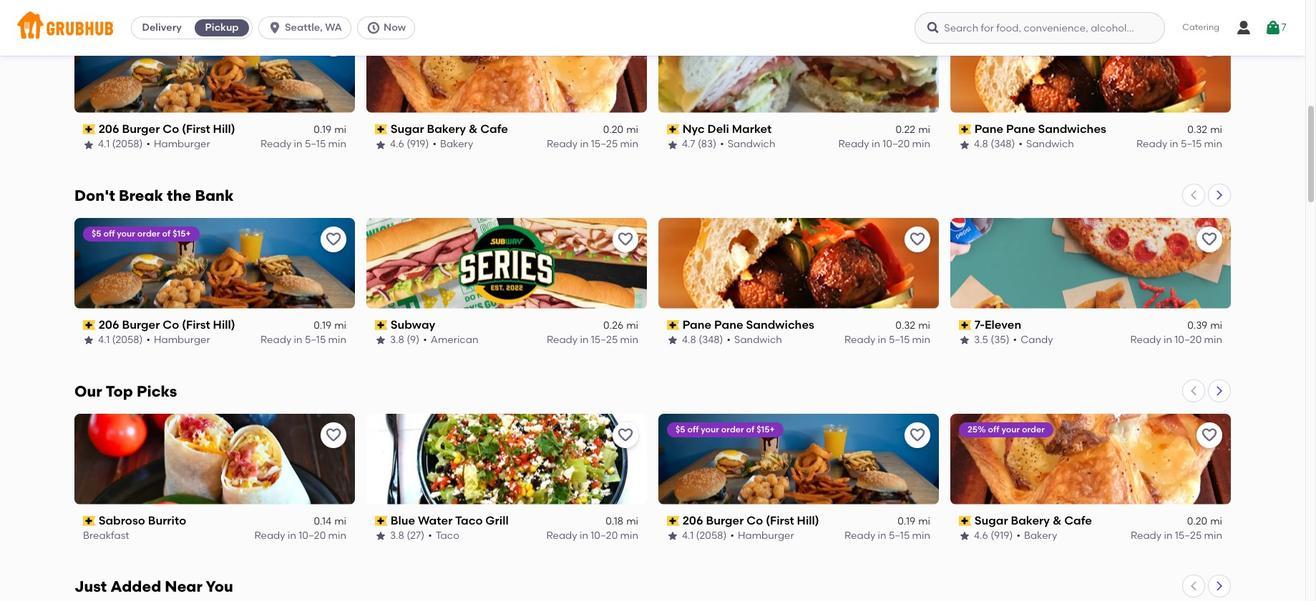 Task type: vqa. For each thing, say whether or not it's contained in the screenshot.


Task type: locate. For each thing, give the bounding box(es) containing it.
•
[[146, 138, 150, 151], [433, 138, 437, 151], [720, 138, 724, 151], [1019, 138, 1023, 151], [146, 334, 150, 347], [423, 334, 427, 347], [727, 334, 731, 347], [1013, 334, 1017, 347], [428, 531, 432, 543], [730, 531, 734, 543], [1017, 531, 1021, 543]]

1 vertical spatial 4.1
[[98, 334, 110, 347]]

order for bottommost 206 burger co (first hill) logo
[[721, 425, 744, 435]]

save this restaurant image for pane pane sandwiches
[[1201, 35, 1218, 52]]

• sandwich for 7-eleven
[[727, 334, 782, 347]]

0.19 mi
[[314, 124, 346, 136], [314, 320, 346, 332], [898, 516, 931, 528]]

min for right pane pane sandwiches logo
[[1204, 138, 1223, 151]]

206 burger co (first hill) for sugar bakery & cafe
[[99, 122, 235, 136]]

0 vertical spatial • hamburger
[[146, 138, 210, 151]]

0 horizontal spatial 4.6
[[390, 138, 404, 151]]

(first
[[182, 122, 210, 136], [182, 318, 210, 332], [766, 514, 794, 528]]

0 vertical spatial 206 burger co (first hill)
[[99, 122, 235, 136]]

sugar bakery & cafe for right sugar bakery & cafe logo
[[975, 514, 1092, 528]]

2 vertical spatial • hamburger
[[730, 531, 794, 543]]

cafe
[[480, 122, 508, 136], [1065, 514, 1092, 528]]

mi for blue water taco grill logo
[[626, 516, 638, 528]]

• sandwich
[[720, 138, 776, 151], [1019, 138, 1074, 151], [727, 334, 782, 347]]

1 vertical spatial 4.8
[[682, 334, 696, 347]]

main navigation navigation
[[0, 0, 1306, 56]]

ready in 10–20 min down 0.39
[[1131, 334, 1223, 347]]

order for subway 206 burger co (first hill) logo
[[137, 229, 160, 239]]

in for bottommost 206 burger co (first hill) logo
[[878, 531, 887, 543]]

off for bottommost 206 burger co (first hill) logo
[[687, 425, 699, 435]]

nyc deli market logo image
[[659, 22, 939, 113]]

ready
[[261, 138, 292, 151], [547, 138, 578, 151], [839, 138, 869, 151], [1137, 138, 1168, 151], [261, 334, 292, 347], [547, 334, 578, 347], [845, 334, 876, 347], [1131, 334, 1162, 347], [254, 531, 285, 543], [546, 531, 577, 543], [845, 531, 876, 543], [1131, 531, 1162, 543]]

• american
[[423, 334, 478, 347]]

5–15
[[305, 138, 326, 151], [1181, 138, 1202, 151], [305, 334, 326, 347], [889, 334, 910, 347], [889, 531, 910, 543]]

2 vertical spatial 4.1
[[682, 531, 694, 543]]

in for right pane pane sandwiches logo
[[1170, 138, 1179, 151]]

ready for the 7-eleven logo
[[1131, 334, 1162, 347]]

0 vertical spatial • bakery
[[433, 138, 473, 151]]

$15+ for subway
[[173, 229, 191, 239]]

3.8
[[390, 334, 404, 347], [390, 531, 404, 543]]

subscription pass image for the bottommost pane pane sandwiches logo
[[667, 321, 680, 331]]

4.7 (83)
[[682, 138, 717, 151]]

save this restaurant image
[[325, 35, 342, 52], [617, 35, 634, 52], [909, 35, 926, 52], [325, 231, 342, 248], [909, 231, 926, 248], [1201, 231, 1218, 248], [325, 427, 342, 444], [909, 427, 926, 444]]

1 horizontal spatial 25%
[[968, 425, 986, 435]]

$15+
[[173, 33, 191, 43], [173, 229, 191, 239], [757, 425, 775, 435]]

0 horizontal spatial sugar bakery & cafe logo image
[[366, 22, 647, 113]]

0 vertical spatial pane pane sandwiches
[[975, 122, 1107, 136]]

don't
[[74, 187, 115, 204]]

3.8 for our top picks
[[390, 531, 404, 543]]

4.7
[[682, 138, 695, 151]]

10–20 for sabroso burrito
[[299, 531, 326, 543]]

206 burger co (first hill) logo image
[[74, 22, 355, 113], [74, 218, 355, 309], [659, 414, 939, 505]]

4.1
[[98, 138, 110, 151], [98, 334, 110, 347], [682, 531, 694, 543]]

pane pane sandwiches for the bottommost pane pane sandwiches logo
[[683, 318, 815, 332]]

in for the bottommost pane pane sandwiches logo
[[878, 334, 887, 347]]

1 vertical spatial caret left icon image
[[1188, 385, 1200, 397]]

off for subway 206 burger co (first hill) logo
[[103, 229, 115, 239]]

0 horizontal spatial &
[[469, 122, 478, 136]]

0 vertical spatial caret left icon image
[[1188, 189, 1200, 201]]

0.20 for right sugar bakery & cafe logo
[[1187, 516, 1208, 528]]

0 horizontal spatial 25%
[[384, 33, 402, 43]]

min for sabroso burrito logo
[[328, 531, 346, 543]]

1 vertical spatial 3.8
[[390, 531, 404, 543]]

206 burger co (first hill) logo image for subway
[[74, 218, 355, 309]]

hill) for subway
[[213, 318, 235, 332]]

0 horizontal spatial 0.32
[[896, 320, 916, 332]]

&
[[469, 122, 478, 136], [1053, 514, 1062, 528]]

0 vertical spatial 206
[[99, 122, 119, 136]]

svg image inside 7 button
[[1264, 19, 1282, 37]]

4.1 (2058)
[[98, 138, 143, 151], [98, 334, 143, 347], [682, 531, 727, 543]]

ready in 10–20 min for nyc deli market
[[839, 138, 931, 151]]

pane
[[975, 122, 1004, 136], [1006, 122, 1035, 136], [683, 318, 712, 332], [714, 318, 743, 332]]

3.5
[[974, 334, 988, 347]]

caret right icon image
[[1214, 189, 1225, 201], [1214, 385, 1225, 397], [1214, 582, 1225, 593]]

1 vertical spatial $15+
[[173, 229, 191, 239]]

$5 off your order of $15+
[[92, 33, 191, 43], [92, 229, 191, 239], [676, 425, 775, 435]]

0.32 for the bottommost pane pane sandwiches logo
[[896, 320, 916, 332]]

2 vertical spatial hill)
[[797, 514, 819, 528]]

3 caret left icon image from the top
[[1188, 582, 1200, 593]]

3.8 down blue
[[390, 531, 404, 543]]

206
[[99, 122, 119, 136], [99, 318, 119, 332], [683, 514, 703, 528]]

25% for topmost sugar bakery & cafe logo
[[384, 33, 402, 43]]

order for topmost sugar bakery & cafe logo
[[438, 33, 461, 43]]

0.20 mi
[[603, 124, 638, 136], [1187, 516, 1223, 528]]

taco left "grill"
[[455, 514, 483, 528]]

0 vertical spatial 4.1
[[98, 138, 110, 151]]

5–15 for subway 206 burger co (first hill) logo
[[305, 334, 326, 347]]

burrito
[[148, 514, 186, 528]]

ready in 10–20 min for sabroso burrito
[[254, 531, 346, 543]]

(348)
[[991, 138, 1015, 151], [699, 334, 723, 347]]

near
[[165, 579, 202, 597]]

0 vertical spatial 0.19 mi
[[314, 124, 346, 136]]

mi for sabroso burrito logo
[[334, 516, 346, 528]]

0 vertical spatial 0.32
[[1188, 124, 1208, 136]]

10–20 down 0.14 on the left bottom of page
[[299, 531, 326, 543]]

0 vertical spatial sugar bakery & cafe
[[391, 122, 508, 136]]

save this restaurant button
[[321, 31, 346, 56], [613, 31, 638, 56], [905, 31, 931, 56], [1197, 31, 1223, 56], [321, 227, 346, 252], [613, 227, 638, 252], [905, 227, 931, 252], [1197, 227, 1223, 252], [321, 423, 346, 448], [613, 423, 638, 448], [905, 423, 931, 448], [1197, 423, 1223, 448]]

checkout
[[1199, 550, 1246, 562]]

& for right sugar bakery & cafe logo
[[1053, 514, 1062, 528]]

1 vertical spatial &
[[1053, 514, 1062, 528]]

(919)
[[407, 138, 429, 151], [991, 531, 1013, 543]]

pane pane sandwiches
[[975, 122, 1107, 136], [683, 318, 815, 332]]

0 vertical spatial cafe
[[480, 122, 508, 136]]

pickup
[[205, 21, 239, 34]]

0 vertical spatial sandwiches
[[1038, 122, 1107, 136]]

0 horizontal spatial pane pane sandwiches
[[683, 318, 815, 332]]

0 vertical spatial co
[[163, 122, 179, 136]]

0 vertical spatial 0.20
[[603, 124, 624, 136]]

ready in 10–20 min down 0.14 on the left bottom of page
[[254, 531, 346, 543]]

1 vertical spatial 4.6
[[974, 531, 988, 543]]

sugar for right sugar bakery & cafe logo
[[975, 514, 1008, 528]]

2 3.8 from the top
[[390, 531, 404, 543]]

your
[[117, 33, 135, 43], [418, 33, 436, 43], [117, 229, 135, 239], [701, 425, 719, 435], [1002, 425, 1020, 435]]

min for bottommost 206 burger co (first hill) logo
[[912, 531, 931, 543]]

american
[[431, 334, 478, 347]]

1 vertical spatial sugar bakery & cafe
[[975, 514, 1092, 528]]

3.8 left the (9)
[[390, 334, 404, 347]]

1 caret left icon image from the top
[[1188, 189, 1200, 201]]

subscription pass image
[[83, 125, 96, 135], [375, 125, 388, 135], [667, 125, 680, 135], [959, 125, 972, 135], [83, 321, 96, 331], [667, 321, 680, 331], [959, 321, 972, 331]]

1 caret right icon image from the top
[[1214, 189, 1225, 201]]

206 right 0.18 mi
[[683, 514, 703, 528]]

ready in 10–20 min down 0.18
[[546, 531, 638, 543]]

1 horizontal spatial (919)
[[991, 531, 1013, 543]]

1 horizontal spatial sugar bakery & cafe logo image
[[951, 414, 1231, 505]]

subscription pass image for blue water taco grill
[[375, 517, 388, 527]]

subway  logo image
[[366, 218, 647, 309]]

co
[[163, 122, 179, 136], [163, 318, 179, 332], [747, 514, 763, 528]]

svg image for now
[[366, 21, 381, 35]]

1 3.8 from the top
[[390, 334, 404, 347]]

you
[[206, 579, 233, 597]]

1 vertical spatial 15–25
[[591, 334, 618, 347]]

0 vertical spatial $5
[[92, 33, 101, 43]]

0 horizontal spatial sugar
[[391, 122, 424, 136]]

4.6 (919)
[[390, 138, 429, 151], [974, 531, 1013, 543]]

3.8 (9)
[[390, 334, 420, 347]]

your for right sugar bakery & cafe logo
[[1002, 425, 1020, 435]]

0 horizontal spatial 0.20 mi
[[603, 124, 638, 136]]

0.19 for subway
[[314, 320, 332, 332]]

save this restaurant image for subway
[[617, 231, 634, 248]]

15–25
[[591, 138, 618, 151], [591, 334, 618, 347], [1175, 531, 1202, 543]]

1 vertical spatial sugar bakery & cafe logo image
[[951, 414, 1231, 505]]

mi
[[334, 124, 346, 136], [626, 124, 638, 136], [918, 124, 931, 136], [1211, 124, 1223, 136], [334, 320, 346, 332], [626, 320, 638, 332], [918, 320, 931, 332], [1211, 320, 1223, 332], [334, 516, 346, 528], [626, 516, 638, 528], [918, 516, 931, 528], [1211, 516, 1223, 528]]

min for the bottommost pane pane sandwiches logo
[[912, 334, 931, 347]]

subscription pass image for 206 burger co (first hill) logo for sugar bakery & cafe
[[83, 125, 96, 135]]

caret right icon image for you
[[1214, 582, 1225, 593]]

pane pane sandwiches logo image
[[951, 22, 1231, 113], [659, 218, 939, 309]]

0 vertical spatial 25% off your order
[[384, 33, 461, 43]]

25% off your order for right sugar bakery & cafe logo
[[968, 425, 1045, 435]]

ready for sabroso burrito logo
[[254, 531, 285, 543]]

0 vertical spatial sugar
[[391, 122, 424, 136]]

1 vertical spatial • hamburger
[[146, 334, 210, 347]]

1 horizontal spatial cafe
[[1065, 514, 1092, 528]]

in for subway 206 burger co (first hill) logo
[[294, 334, 302, 347]]

0 horizontal spatial cafe
[[480, 122, 508, 136]]

1 vertical spatial 4.1 (2058)
[[98, 334, 143, 347]]

• taco
[[428, 531, 459, 543]]

4.6 for subscription pass image corresponding to sugar bakery & cafe
[[974, 531, 988, 543]]

206 for subway
[[99, 318, 119, 332]]

ready in 10–20 min
[[839, 138, 931, 151], [1131, 334, 1223, 347], [254, 531, 346, 543], [546, 531, 638, 543]]

1 horizontal spatial 0.20
[[1187, 516, 1208, 528]]

10–20 down 0.39
[[1175, 334, 1202, 347]]

svg image inside seattle, wa button
[[268, 21, 282, 35]]

2 caret left icon image from the top
[[1188, 385, 1200, 397]]

1 vertical spatial (first
[[182, 318, 210, 332]]

0 vertical spatial 0.20 mi
[[603, 124, 638, 136]]

0 vertical spatial of
[[162, 33, 171, 43]]

1 vertical spatial sugar
[[975, 514, 1008, 528]]

(2058)
[[112, 138, 143, 151], [112, 334, 143, 347], [696, 531, 727, 543]]

• candy
[[1013, 334, 1053, 347]]

2 vertical spatial 4.1 (2058)
[[682, 531, 727, 543]]

star icon image
[[83, 139, 94, 151], [375, 139, 387, 151], [667, 139, 679, 151], [959, 139, 971, 151], [83, 335, 94, 347], [375, 335, 387, 347], [667, 335, 679, 347], [959, 335, 971, 347], [375, 531, 387, 543], [667, 531, 679, 543], [959, 531, 971, 543]]

(2058) for sugar bakery & cafe
[[112, 138, 143, 151]]

0 vertical spatial $5 off your order of $15+
[[92, 33, 191, 43]]

1 vertical spatial • bakery
[[1017, 531, 1057, 543]]

0 vertical spatial 15–25
[[591, 138, 618, 151]]

svg image
[[1235, 19, 1253, 37], [1264, 19, 1282, 37], [268, 21, 282, 35], [366, 21, 381, 35]]

1 vertical spatial 206 burger co (first hill) logo image
[[74, 218, 355, 309]]

• bakery for topmost sugar bakery & cafe logo
[[433, 138, 473, 151]]

caret left icon image
[[1188, 189, 1200, 201], [1188, 385, 1200, 397], [1188, 582, 1200, 593]]

0 vertical spatial hamburger
[[154, 138, 210, 151]]

1 vertical spatial caret right icon image
[[1214, 385, 1225, 397]]

min for blue water taco grill logo
[[620, 531, 638, 543]]

0 vertical spatial 4.6 (919)
[[390, 138, 429, 151]]

10–20 down 0.18
[[591, 531, 618, 543]]

min
[[328, 138, 346, 151], [620, 138, 638, 151], [912, 138, 931, 151], [1204, 138, 1223, 151], [328, 334, 346, 347], [620, 334, 638, 347], [912, 334, 931, 347], [1204, 334, 1223, 347], [328, 531, 346, 543], [620, 531, 638, 543], [912, 531, 931, 543], [1204, 531, 1223, 543]]

$5 for sugar bakery & cafe
[[92, 33, 101, 43]]

sabroso
[[99, 514, 145, 528]]

0 vertical spatial pane pane sandwiches logo image
[[951, 22, 1231, 113]]

sugar
[[391, 122, 424, 136], [975, 514, 1008, 528]]

& for topmost sugar bakery & cafe logo
[[469, 122, 478, 136]]

1 horizontal spatial 25% off your order
[[968, 425, 1045, 435]]

1 vertical spatial 0.19 mi
[[314, 320, 346, 332]]

0 vertical spatial 0.19
[[314, 124, 332, 136]]

0 vertical spatial 4.6
[[390, 138, 404, 151]]

• bakery
[[433, 138, 473, 151], [1017, 531, 1057, 543]]

1 vertical spatial (919)
[[991, 531, 1013, 543]]

4.8 (348)
[[974, 138, 1015, 151], [682, 334, 723, 347]]

0 horizontal spatial 0.20
[[603, 124, 624, 136]]

5–15 for 206 burger co (first hill) logo for sugar bakery & cafe
[[305, 138, 326, 151]]

1 vertical spatial 0.20
[[1187, 516, 1208, 528]]

min for the 7-eleven logo
[[1204, 334, 1223, 347]]

1 vertical spatial $5
[[92, 229, 101, 239]]

7-eleven logo image
[[951, 218, 1231, 309]]

0 vertical spatial caret right icon image
[[1214, 189, 1225, 201]]

0 horizontal spatial (348)
[[699, 334, 723, 347]]

0.39
[[1188, 320, 1208, 332]]

• sandwich for pane pane sandwiches
[[720, 138, 776, 151]]

hamburger
[[154, 138, 210, 151], [154, 334, 210, 347], [738, 531, 794, 543]]

0 horizontal spatial • bakery
[[433, 138, 473, 151]]

10–20
[[883, 138, 910, 151], [1175, 334, 1202, 347], [299, 531, 326, 543], [591, 531, 618, 543]]

svg image for 7
[[1264, 19, 1282, 37]]

206 up don't
[[99, 122, 119, 136]]

picks
[[137, 383, 177, 401]]

blue water taco grill
[[391, 514, 509, 528]]

0.18
[[606, 516, 624, 528]]

3 caret right icon image from the top
[[1214, 582, 1225, 593]]

1 horizontal spatial sugar bakery & cafe
[[975, 514, 1092, 528]]

3.8 (27)
[[390, 531, 425, 543]]

10–20 down 0.22
[[883, 138, 910, 151]]

caret left icon image for you
[[1188, 582, 1200, 593]]

ready in 5–15 min
[[261, 138, 346, 151], [1137, 138, 1223, 151], [261, 334, 346, 347], [845, 334, 931, 347], [845, 531, 931, 543]]

1 vertical spatial 25%
[[968, 425, 986, 435]]

ready for 206 burger co (first hill) logo for sugar bakery & cafe
[[261, 138, 292, 151]]

1 vertical spatial ready in 15–25 min
[[547, 334, 638, 347]]

0 vertical spatial 4.1 (2058)
[[98, 138, 143, 151]]

ready in 10–20 min down 0.22
[[839, 138, 931, 151]]

subscription pass image
[[375, 321, 388, 331], [83, 517, 96, 527], [375, 517, 388, 527], [667, 517, 680, 527], [959, 517, 972, 527]]

0 vertical spatial 4.8 (348)
[[974, 138, 1015, 151]]

added
[[110, 579, 161, 597]]

1 horizontal spatial sugar
[[975, 514, 1008, 528]]

1 vertical spatial 0.20 mi
[[1187, 516, 1223, 528]]

save this restaurant image for blue water taco grill
[[617, 427, 634, 444]]

0.22
[[896, 124, 916, 136]]

taco down blue water taco grill
[[436, 531, 459, 543]]

off for right sugar bakery & cafe logo
[[988, 425, 1000, 435]]

1 horizontal spatial 4.6 (919)
[[974, 531, 1013, 543]]

hill)
[[213, 122, 235, 136], [213, 318, 235, 332], [797, 514, 819, 528]]

sugar bakery & cafe
[[391, 122, 508, 136], [975, 514, 1092, 528]]

206 up top
[[99, 318, 119, 332]]

1 vertical spatial co
[[163, 318, 179, 332]]

min for subway 206 burger co (first hill) logo
[[328, 334, 346, 347]]

off
[[103, 33, 115, 43], [404, 33, 416, 43], [103, 229, 115, 239], [687, 425, 699, 435], [988, 425, 1000, 435]]

• hamburger for sugar bakery & cafe
[[146, 138, 210, 151]]

sabroso burrito
[[99, 514, 186, 528]]

206 burger co (first hill)
[[99, 122, 235, 136], [99, 318, 235, 332], [683, 514, 819, 528]]

0 horizontal spatial sandwiches
[[746, 318, 815, 332]]

ready for subway  logo
[[547, 334, 578, 347]]

2 vertical spatial caret right icon image
[[1214, 582, 1225, 593]]

save this restaurant image
[[1201, 35, 1218, 52], [617, 231, 634, 248], [617, 427, 634, 444], [1201, 427, 1218, 444]]

sugar for topmost sugar bakery & cafe logo
[[391, 122, 424, 136]]

0 vertical spatial 25%
[[384, 33, 402, 43]]

sugar bakery & cafe logo image
[[366, 22, 647, 113], [951, 414, 1231, 505]]

1 vertical spatial (348)
[[699, 334, 723, 347]]

1 horizontal spatial 4.8
[[974, 138, 988, 151]]

your for 206 burger co (first hill) logo for sugar bakery & cafe
[[117, 33, 135, 43]]

catering button
[[1173, 12, 1230, 44]]

sandwich
[[728, 138, 776, 151], [1027, 138, 1074, 151], [734, 334, 782, 347]]

svg image inside now button
[[366, 21, 381, 35]]

svg image for seattle, wa
[[268, 21, 282, 35]]

0.19 for sugar bakery & cafe
[[314, 124, 332, 136]]

nyc
[[683, 122, 705, 136]]

ready in 15–25 min
[[547, 138, 638, 151], [547, 334, 638, 347], [1131, 531, 1223, 543]]

0 horizontal spatial sugar bakery & cafe
[[391, 122, 508, 136]]

4.1 for subway
[[98, 334, 110, 347]]

mi for subway 206 burger co (first hill) logo
[[334, 320, 346, 332]]

blue water taco grill logo image
[[366, 414, 647, 505]]

ready for subway 206 burger co (first hill) logo
[[261, 334, 292, 347]]

0 vertical spatial &
[[469, 122, 478, 136]]

in
[[294, 138, 302, 151], [580, 138, 589, 151], [872, 138, 880, 151], [1170, 138, 1179, 151], [294, 334, 302, 347], [580, 334, 589, 347], [878, 334, 887, 347], [1164, 334, 1172, 347], [288, 531, 296, 543], [580, 531, 588, 543], [878, 531, 887, 543], [1164, 531, 1173, 543]]

sandwiches for subscription pass icon for right pane pane sandwiches logo
[[1038, 122, 1107, 136]]

2 vertical spatial $5
[[676, 425, 685, 435]]

0.20
[[603, 124, 624, 136], [1187, 516, 1208, 528]]

0 vertical spatial $15+
[[173, 33, 191, 43]]

7 button
[[1264, 15, 1287, 41]]

25%
[[384, 33, 402, 43], [968, 425, 986, 435]]

4.1 (2058) for subway
[[98, 334, 143, 347]]

4.6
[[390, 138, 404, 151], [974, 531, 988, 543]]



Task type: describe. For each thing, give the bounding box(es) containing it.
0 horizontal spatial 4.8
[[682, 334, 696, 347]]

2 vertical spatial $15+
[[757, 425, 775, 435]]

0.22 mi
[[896, 124, 931, 136]]

0.26
[[603, 320, 624, 332]]

in for nyc deli market logo
[[872, 138, 880, 151]]

subscription pass image for topmost sugar bakery & cafe logo
[[375, 125, 388, 135]]

ready for topmost sugar bakery & cafe logo
[[547, 138, 578, 151]]

delivery button
[[132, 16, 192, 39]]

eleven
[[985, 318, 1022, 332]]

0.18 mi
[[606, 516, 638, 528]]

0 vertical spatial 0.32 mi
[[1188, 124, 1223, 136]]

our
[[74, 383, 102, 401]]

hill) for sugar bakery & cafe
[[213, 122, 235, 136]]

1 horizontal spatial 0.20 mi
[[1187, 516, 1223, 528]]

seattle, wa
[[285, 21, 342, 34]]

pickup button
[[192, 16, 252, 39]]

min for 206 burger co (first hill) logo for sugar bakery & cafe
[[328, 138, 346, 151]]

min for nyc deli market logo
[[912, 138, 931, 151]]

ready for bottommost 206 burger co (first hill) logo
[[845, 531, 876, 543]]

4.6 (919) for topmost sugar bakery & cafe logo
[[390, 138, 429, 151]]

subscription pass image for nyc deli market logo
[[667, 125, 680, 135]]

market
[[732, 122, 772, 136]]

206 burger co (first hill) logo image for sugar bakery & cafe
[[74, 22, 355, 113]]

svg image
[[926, 21, 941, 35]]

(35)
[[991, 334, 1010, 347]]

4.1 for sugar bakery & cafe
[[98, 138, 110, 151]]

0.39 mi
[[1188, 320, 1223, 332]]

• hamburger for subway
[[146, 334, 210, 347]]

seattle, wa button
[[258, 16, 357, 39]]

• bakery for right sugar bakery & cafe logo
[[1017, 531, 1057, 543]]

0 vertical spatial (919)
[[407, 138, 429, 151]]

catering
[[1183, 22, 1220, 32]]

10–20 for blue water taco grill
[[591, 531, 618, 543]]

caret right icon image for bank
[[1214, 189, 1225, 201]]

our top picks
[[74, 383, 177, 401]]

proceed to checkout
[[1142, 550, 1246, 562]]

$5 for subway
[[92, 229, 101, 239]]

ready in 15–25 min for pane pane sandwiches
[[547, 334, 638, 347]]

206 burger co (first hill) for subway
[[99, 318, 235, 332]]

mi for nyc deli market logo
[[918, 124, 931, 136]]

4.1 (2058) for sugar bakery & cafe
[[98, 138, 143, 151]]

2 vertical spatial 206 burger co (first hill)
[[683, 514, 819, 528]]

3.8 for don't break the bank
[[390, 334, 404, 347]]

1 vertical spatial taco
[[436, 531, 459, 543]]

hamburger for sugar bakery & cafe
[[154, 138, 210, 151]]

1 vertical spatial pane pane sandwiches logo image
[[659, 218, 939, 309]]

in for sabroso burrito logo
[[288, 531, 296, 543]]

order for right sugar bakery & cafe logo
[[1022, 425, 1045, 435]]

blue
[[391, 514, 415, 528]]

in for the 7-eleven logo
[[1164, 334, 1172, 347]]

0.19 mi for sugar bakery & cafe
[[314, 124, 346, 136]]

Search for food, convenience, alcohol... search field
[[915, 12, 1166, 44]]

2 vertical spatial (first
[[766, 514, 794, 528]]

2 vertical spatial 206 burger co (first hill) logo image
[[659, 414, 939, 505]]

nyc deli market
[[683, 122, 772, 136]]

deli
[[708, 122, 729, 136]]

(first for sugar bakery & cafe
[[182, 122, 210, 136]]

sandwiches for subscription pass icon associated with the bottommost pane pane sandwiches logo
[[746, 318, 815, 332]]

sugar bakery & cafe for topmost sugar bakery & cafe logo
[[391, 122, 508, 136]]

mi for 206 burger co (first hill) logo for sugar bakery & cafe
[[334, 124, 346, 136]]

subscription pass image for sugar bakery & cafe
[[959, 517, 972, 527]]

ready in 10–20 min for blue water taco grill
[[546, 531, 638, 543]]

(27)
[[407, 531, 425, 543]]

grill
[[486, 514, 509, 528]]

1 vertical spatial 4.8 (348)
[[682, 334, 723, 347]]

wa
[[325, 21, 342, 34]]

mi for the bottommost pane pane sandwiches logo
[[918, 320, 931, 332]]

0 vertical spatial (348)
[[991, 138, 1015, 151]]

the
[[167, 187, 191, 204]]

2 caret right icon image from the top
[[1214, 385, 1225, 397]]

3.5 (35)
[[974, 334, 1010, 347]]

break
[[119, 187, 163, 204]]

2 vertical spatial co
[[747, 514, 763, 528]]

subscription pass image for the 7-eleven logo
[[959, 321, 972, 331]]

sabroso burrito logo image
[[74, 414, 355, 505]]

candy
[[1021, 334, 1053, 347]]

2 vertical spatial of
[[746, 425, 755, 435]]

water
[[418, 514, 453, 528]]

0.20 for topmost sugar bakery & cafe logo
[[603, 124, 624, 136]]

mi for topmost sugar bakery & cafe logo
[[626, 124, 638, 136]]

of for sugar bakery & cafe
[[162, 33, 171, 43]]

in for topmost sugar bakery & cafe logo
[[580, 138, 589, 151]]

15–25 for nyc deli market
[[591, 138, 618, 151]]

0.26 mi
[[603, 320, 638, 332]]

proceed
[[1142, 550, 1184, 562]]

(83)
[[698, 138, 717, 151]]

subscription pass image for right pane pane sandwiches logo
[[959, 125, 972, 135]]

206 for sugar bakery & cafe
[[99, 122, 119, 136]]

(first for subway
[[182, 318, 210, 332]]

10–20 for 7-eleven
[[1175, 334, 1202, 347]]

to
[[1186, 550, 1196, 562]]

2 vertical spatial 15–25
[[1175, 531, 1202, 543]]

15–25 for pane pane sandwiches
[[591, 334, 618, 347]]

co for sugar bakery & cafe
[[163, 122, 179, 136]]

2 vertical spatial (2058)
[[696, 531, 727, 543]]

cafe for subscription pass icon for topmost sugar bakery & cafe logo
[[480, 122, 508, 136]]

don't break the bank
[[74, 187, 234, 204]]

2 vertical spatial burger
[[706, 514, 744, 528]]

burger for sugar bakery & cafe
[[122, 122, 160, 136]]

4.6 (919) for right sugar bakery & cafe logo
[[974, 531, 1013, 543]]

5–15 for bottommost 206 burger co (first hill) logo
[[889, 531, 910, 543]]

of for subway
[[162, 229, 171, 239]]

2 vertical spatial 206
[[683, 514, 703, 528]]

ready for right pane pane sandwiches logo
[[1137, 138, 1168, 151]]

seattle,
[[285, 21, 323, 34]]

0 vertical spatial sugar bakery & cafe logo image
[[366, 22, 647, 113]]

(9)
[[407, 334, 420, 347]]

proceed to checkout button
[[1098, 543, 1290, 569]]

your for topmost sugar bakery & cafe logo
[[418, 33, 436, 43]]

subscription pass image for subway 206 burger co (first hill) logo
[[83, 321, 96, 331]]

ready for the bottommost pane pane sandwiches logo
[[845, 334, 876, 347]]

top
[[105, 383, 133, 401]]

0.19 mi for subway
[[314, 320, 346, 332]]

ready for right sugar bakery & cafe logo
[[1131, 531, 1162, 543]]

mi for the 7-eleven logo
[[1211, 320, 1223, 332]]

caret left icon image for bank
[[1188, 189, 1200, 201]]

just
[[74, 579, 107, 597]]

2 vertical spatial 0.19
[[898, 516, 916, 528]]

sandwich for pane pane sandwiches
[[728, 138, 776, 151]]

just added near you
[[74, 579, 233, 597]]

ready in 15–25 min for nyc deli market
[[547, 138, 638, 151]]

1 vertical spatial 0.32 mi
[[896, 320, 931, 332]]

25% off your order for topmost sugar bakery & cafe logo
[[384, 33, 461, 43]]

1 horizontal spatial pane pane sandwiches logo image
[[951, 22, 1231, 113]]

in for right sugar bakery & cafe logo
[[1164, 531, 1173, 543]]

7
[[1282, 21, 1287, 34]]

now button
[[357, 16, 421, 39]]

$15+ for sugar bakery & cafe
[[173, 33, 191, 43]]

now
[[384, 21, 406, 34]]

delivery
[[142, 21, 182, 34]]

0.14
[[314, 516, 332, 528]]

0.14 mi
[[314, 516, 346, 528]]

bank
[[195, 187, 234, 204]]

7-eleven
[[975, 318, 1022, 332]]

0 vertical spatial taco
[[455, 514, 483, 528]]

2 vertical spatial ready in 15–25 min
[[1131, 531, 1223, 543]]

off for 206 burger co (first hill) logo for sugar bakery & cafe
[[103, 33, 115, 43]]

subscription pass image for subway
[[375, 321, 388, 331]]

10–20 for nyc deli market
[[883, 138, 910, 151]]

your for bottommost 206 burger co (first hill) logo
[[701, 425, 719, 435]]

min for subway  logo
[[620, 334, 638, 347]]

$5 off your order of $15+ for subway
[[92, 229, 191, 239]]

mi for right sugar bakery & cafe logo
[[1211, 516, 1223, 528]]

off for topmost sugar bakery & cafe logo
[[404, 33, 416, 43]]

subway
[[391, 318, 435, 332]]

2 vertical spatial $5 off your order of $15+
[[676, 425, 775, 435]]

ready in 10–20 min for 7-eleven
[[1131, 334, 1223, 347]]

7-
[[975, 318, 985, 332]]

2 vertical spatial hamburger
[[738, 531, 794, 543]]

breakfast
[[83, 531, 129, 543]]

2 vertical spatial 0.19 mi
[[898, 516, 931, 528]]

co for subway
[[163, 318, 179, 332]]



